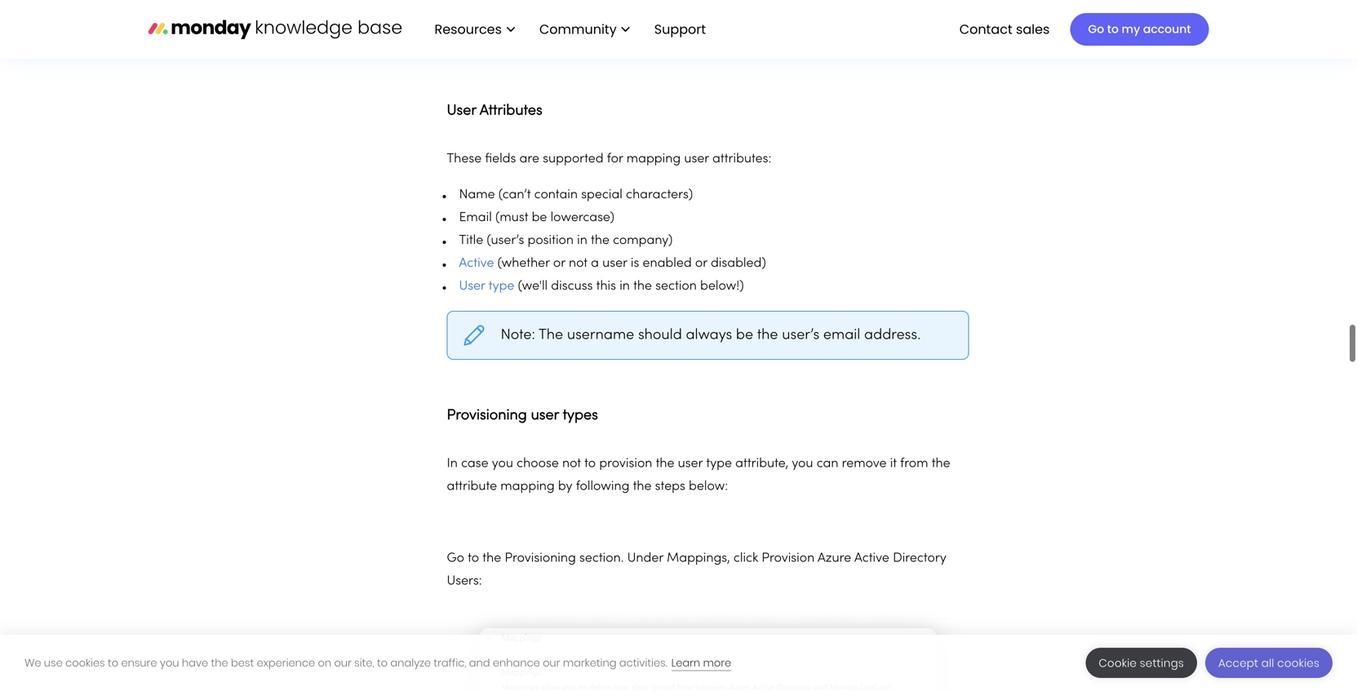 Task type: locate. For each thing, give the bounding box(es) containing it.
user type link
[[459, 261, 515, 273]]

you left have
[[160, 656, 179, 671]]

cookies
[[65, 656, 105, 671], [1278, 656, 1320, 671]]

user right a
[[603, 238, 628, 250]]

disabled)
[[711, 238, 767, 250]]

or down title (user's position in the company)
[[554, 238, 566, 250]]

1 vertical spatial user
[[678, 438, 703, 451]]

2 cookies from the left
[[1278, 656, 1320, 671]]

be up position
[[532, 192, 547, 204]]

0 horizontal spatial cookies
[[65, 656, 105, 671]]

(user's
[[487, 215, 524, 227]]

1 horizontal spatial be
[[736, 309, 754, 323]]

account
[[1144, 21, 1192, 37]]

0 vertical spatial in
[[577, 215, 588, 227]]

type
[[489, 261, 515, 273], [707, 438, 732, 451]]

type right user
[[489, 261, 515, 273]]

1 or from the left
[[554, 238, 566, 250]]

in down lowercase)
[[577, 215, 588, 227]]

active up user
[[459, 238, 494, 250]]

to right go
[[1108, 21, 1119, 37]]

not
[[569, 238, 588, 250], [563, 438, 581, 451]]

cookie settings button
[[1086, 648, 1198, 679]]

0 horizontal spatial you
[[160, 656, 179, 671]]

choose
[[517, 438, 559, 451]]

0 vertical spatial be
[[532, 192, 547, 204]]

cookie
[[1099, 656, 1137, 671]]

not up by
[[563, 438, 581, 451]]

in case you choose not to provision the user type attribute, you can remove it from the attribute mapping by following the steps below:
[[447, 438, 951, 474]]

attribute
[[447, 461, 497, 474]]

this
[[597, 261, 616, 273]]

list
[[418, 0, 719, 59]]

the
[[591, 215, 610, 227], [634, 261, 652, 273], [758, 309, 779, 323], [656, 438, 675, 451], [932, 438, 951, 451], [633, 461, 652, 474], [211, 656, 228, 671]]

cookies for use
[[65, 656, 105, 671]]

1 horizontal spatial user
[[678, 438, 703, 451]]

support link
[[646, 15, 719, 43], [655, 20, 711, 38]]

0 horizontal spatial our
[[334, 656, 352, 671]]

you right case
[[492, 438, 514, 451]]

you
[[492, 438, 514, 451], [792, 438, 814, 451], [160, 656, 179, 671]]

on
[[318, 656, 332, 671]]

be
[[532, 192, 547, 204], [736, 309, 754, 323]]

list containing resources
[[418, 0, 719, 59]]

user
[[603, 238, 628, 250], [678, 438, 703, 451]]

in right this
[[620, 261, 630, 273]]

0 horizontal spatial be
[[532, 192, 547, 204]]

be right always
[[736, 309, 754, 323]]

following
[[576, 461, 630, 474]]

1 horizontal spatial type
[[707, 438, 732, 451]]

the
[[539, 309, 564, 323]]

or
[[554, 238, 566, 250], [696, 238, 708, 250]]

1 cookies from the left
[[65, 656, 105, 671]]

not inside in case you choose not to provision the user type attribute, you can remove it from the attribute mapping by following the steps below:
[[563, 438, 581, 451]]

attribute,
[[736, 438, 789, 451]]

the left the best
[[211, 656, 228, 671]]

0 vertical spatial type
[[489, 261, 515, 273]]

have
[[182, 656, 208, 671]]

azure
[[818, 533, 852, 545]]

contact sales link
[[952, 15, 1059, 43]]

1 horizontal spatial you
[[492, 438, 514, 451]]

1 vertical spatial type
[[707, 438, 732, 451]]

note: the username should always be the user's email address.
[[501, 309, 921, 323]]

user type (we'll discuss this in the section below!)
[[459, 261, 744, 273]]

2 or from the left
[[696, 238, 708, 250]]

1 vertical spatial not
[[563, 438, 581, 451]]

1 horizontal spatial active
[[855, 533, 890, 545]]

cookies right all
[[1278, 656, 1320, 671]]

the right from
[[932, 438, 951, 451]]

we
[[24, 656, 41, 671]]

1 horizontal spatial cookies
[[1278, 656, 1320, 671]]

more
[[704, 656, 732, 671]]

below!)
[[701, 261, 744, 273]]

or up the below!)
[[696, 238, 708, 250]]

remove
[[842, 438, 887, 451]]

my
[[1122, 21, 1141, 37]]

you left can
[[792, 438, 814, 451]]

it
[[891, 438, 897, 451]]

active inside provision azure active directory users:
[[855, 533, 890, 545]]

cookies inside accept all cookies button
[[1278, 656, 1320, 671]]

ensure
[[121, 656, 157, 671]]

in
[[577, 215, 588, 227], [620, 261, 630, 273]]

0 horizontal spatial user
[[603, 238, 628, 250]]

not left a
[[569, 238, 588, 250]]

user up 'below:'
[[678, 438, 703, 451]]

community link
[[532, 15, 638, 43]]

our right on
[[334, 656, 352, 671]]

0 horizontal spatial type
[[489, 261, 515, 273]]

1 horizontal spatial our
[[543, 656, 561, 671]]

best
[[231, 656, 254, 671]]

dialog
[[0, 635, 1358, 692]]

type up 'below:'
[[707, 438, 732, 451]]

to up following
[[585, 438, 596, 451]]

1 vertical spatial active
[[855, 533, 890, 545]]

accept all cookies button
[[1206, 648, 1333, 679]]

a
[[591, 238, 599, 250]]

the left user's
[[758, 309, 779, 323]]

always
[[686, 309, 733, 323]]

1 horizontal spatial or
[[696, 238, 708, 250]]

users:
[[447, 556, 482, 568]]

0 horizontal spatial active
[[459, 238, 494, 250]]

1 vertical spatial be
[[736, 309, 754, 323]]

active right azure
[[855, 533, 890, 545]]

type inside in case you choose not to provision the user type attribute, you can remove it from the attribute mapping by following the steps below:
[[707, 438, 732, 451]]

main element
[[418, 0, 1210, 59]]

company)
[[613, 215, 673, 227]]

lowercase)
[[551, 192, 615, 204]]

cookies right use
[[65, 656, 105, 671]]

case
[[461, 438, 489, 451]]

steps
[[655, 461, 686, 474]]

resources link
[[427, 15, 523, 43]]

cookie settings
[[1099, 656, 1185, 671]]

username
[[567, 309, 635, 323]]

1 vertical spatial in
[[620, 261, 630, 273]]

title (user's position in the company)
[[459, 215, 673, 227]]

0 horizontal spatial or
[[554, 238, 566, 250]]

active
[[459, 238, 494, 250], [855, 533, 890, 545]]

provision azure active directory users:
[[447, 533, 947, 568]]

1 our from the left
[[334, 656, 352, 671]]

our right enhance in the bottom of the page
[[543, 656, 561, 671]]



Task type: describe. For each thing, give the bounding box(es) containing it.
analyze
[[391, 656, 431, 671]]

0 vertical spatial user
[[603, 238, 628, 250]]

0 vertical spatial active
[[459, 238, 494, 250]]

to inside in case you choose not to provision the user type attribute, you can remove it from the attribute mapping by following the steps below:
[[585, 438, 596, 451]]

email (must be lowercase)
[[459, 192, 615, 204]]

position
[[528, 215, 574, 227]]

discuss
[[551, 261, 593, 273]]

1 horizontal spatial in
[[620, 261, 630, 273]]

all
[[1262, 656, 1275, 671]]

directory
[[893, 533, 947, 545]]

community
[[540, 20, 617, 38]]

can
[[817, 438, 839, 451]]

section
[[656, 261, 697, 273]]

resources
[[435, 20, 502, 38]]

email
[[824, 309, 861, 323]]

monday.com logo image
[[148, 12, 402, 46]]

the up "steps"
[[656, 438, 675, 451]]

marketing
[[563, 656, 617, 671]]

0 vertical spatial not
[[569, 238, 588, 250]]

below:
[[689, 461, 729, 474]]

provision
[[600, 438, 653, 451]]

site,
[[355, 656, 374, 671]]

use
[[44, 656, 63, 671]]

go
[[1089, 21, 1105, 37]]

accept
[[1219, 656, 1259, 671]]

active link
[[459, 238, 494, 250]]

mapping
[[501, 461, 555, 474]]

support
[[655, 20, 706, 38]]

title
[[459, 215, 484, 227]]

from
[[901, 438, 929, 451]]

(must
[[496, 192, 529, 204]]

the up a
[[591, 215, 610, 227]]

to left 'ensure'
[[108, 656, 118, 671]]

user's
[[782, 309, 820, 323]]

by
[[558, 461, 573, 474]]

learn more link
[[672, 656, 732, 672]]

activities.
[[620, 656, 668, 671]]

enhance
[[493, 656, 540, 671]]

user inside in case you choose not to provision the user type attribute, you can remove it from the attribute mapping by following the steps below:
[[678, 438, 703, 451]]

the left "steps"
[[633, 461, 652, 474]]

address.
[[865, 309, 921, 323]]

and
[[469, 656, 490, 671]]

(we'll
[[518, 261, 548, 273]]

enabled
[[643, 238, 692, 250]]

traffic,
[[434, 656, 467, 671]]

should
[[638, 309, 682, 323]]

to right site,
[[377, 656, 388, 671]]

experience
[[257, 656, 315, 671]]

to inside 'main' element
[[1108, 21, 1119, 37]]

settings
[[1141, 656, 1185, 671]]

contact sales
[[960, 20, 1050, 38]]

is
[[631, 238, 640, 250]]

note:
[[501, 309, 536, 323]]

2 horizontal spatial you
[[792, 438, 814, 451]]

0 horizontal spatial in
[[577, 215, 588, 227]]

user
[[459, 261, 486, 273]]

go to my account
[[1089, 21, 1192, 37]]

go to my account link
[[1071, 13, 1210, 46]]

email
[[459, 192, 492, 204]]

accept all cookies
[[1219, 656, 1320, 671]]

cookies for all
[[1278, 656, 1320, 671]]

contact
[[960, 20, 1013, 38]]

we use cookies to ensure you have the best experience on our site, to analyze traffic, and enhance our marketing activities. learn more
[[24, 656, 732, 671]]

active (whether or not a user is enabled or disabled)
[[459, 238, 767, 250]]

in
[[447, 438, 458, 451]]

sales
[[1017, 20, 1050, 38]]

learn
[[672, 656, 701, 671]]

dialog containing cookie settings
[[0, 635, 1358, 692]]

group_9__30_.png image
[[447, 587, 970, 692]]

2 our from the left
[[543, 656, 561, 671]]

the down is at the left of page
[[634, 261, 652, 273]]

(whether
[[498, 238, 550, 250]]

provision
[[762, 533, 815, 545]]



Task type: vqa. For each thing, say whether or not it's contained in the screenshot.
on
yes



